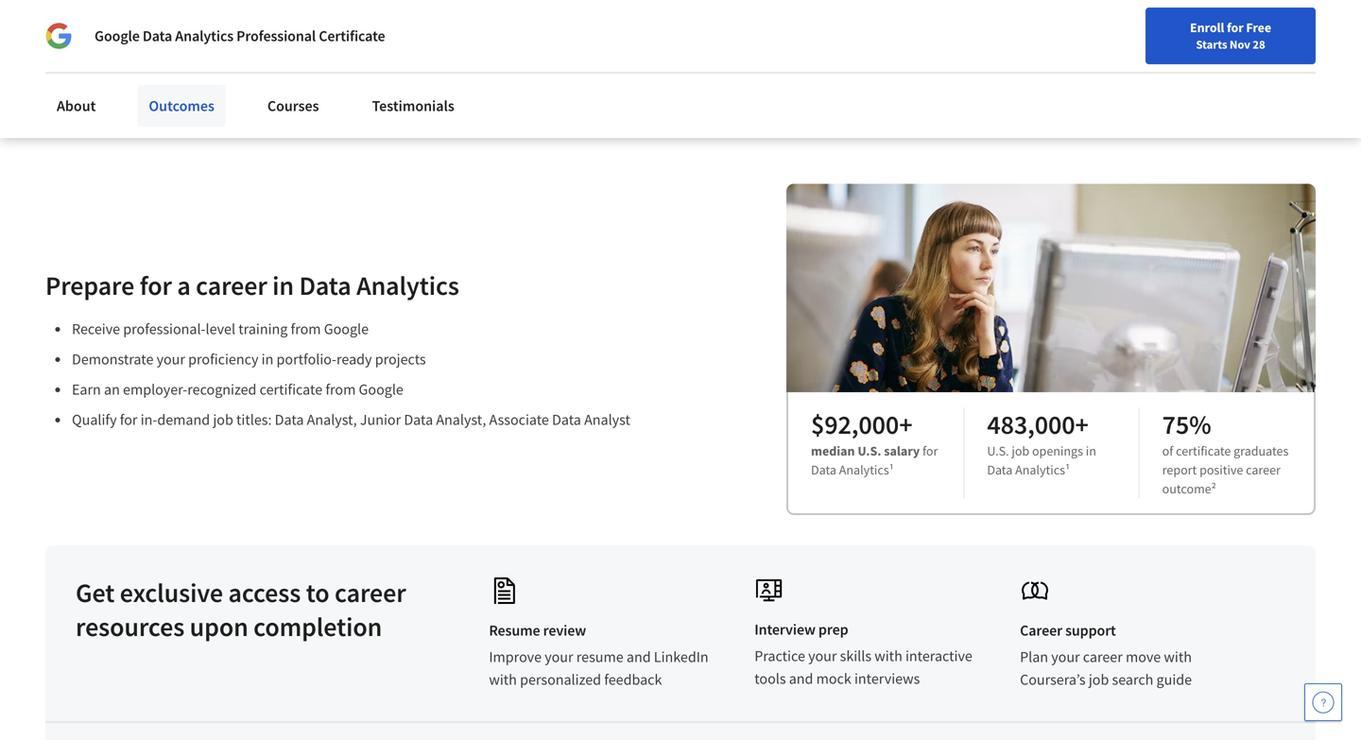 Task type: describe. For each thing, give the bounding box(es) containing it.
tools
[[755, 669, 786, 688]]

salary
[[884, 442, 920, 459]]

qualify
[[72, 410, 117, 429]]

prepare
[[45, 269, 134, 302]]

review
[[543, 621, 586, 640]]

data up "portfolio-" at top
[[299, 269, 351, 302]]

data inside for data analytics
[[811, 461, 837, 478]]

projects
[[375, 350, 426, 368]]

openings
[[1032, 442, 1083, 459]]

free
[[1246, 19, 1271, 36]]

2 vertical spatial google
[[359, 380, 403, 399]]

resources
[[76, 610, 184, 643]]

data right titles:
[[275, 410, 304, 429]]

career
[[1020, 621, 1062, 640]]

median
[[811, 442, 855, 459]]

career inside career support plan your career move with coursera's job search guide
[[1083, 647, 1123, 666]]

report
[[1162, 461, 1197, 478]]

titles:
[[236, 410, 272, 429]]

enroll
[[1190, 19, 1224, 36]]

earn
[[72, 380, 101, 399]]

learn
[[77, 72, 114, 90]]

outcomes
[[149, 96, 214, 115]]

get exclusive access to career resources upon completion
[[76, 576, 406, 643]]

how
[[123, 0, 171, 16]]

companies
[[376, 0, 498, 16]]

receive
[[72, 319, 120, 338]]

skills inside interview prep practice your skills with interactive tools and mock interviews
[[840, 646, 872, 665]]

1 vertical spatial in
[[262, 350, 274, 368]]

google image
[[45, 23, 72, 49]]

+ for 483,000
[[1075, 408, 1089, 441]]

¹ for 483,000
[[1065, 461, 1070, 478]]

coursera enterprise logos image
[[894, 0, 1272, 78]]

for for starts
[[1227, 19, 1244, 36]]

outcome
[[1162, 480, 1211, 497]]

exclusive
[[120, 576, 223, 609]]

75%
[[1162, 408, 1211, 441]]

+ for $92,000
[[899, 408, 913, 441]]

career up level
[[196, 269, 267, 302]]

more
[[117, 72, 152, 90]]

career inside 75% of certificate graduates report positive career outcome
[[1246, 461, 1281, 478]]

move
[[1126, 647, 1161, 666]]

learn more about coursera for business
[[77, 72, 338, 90]]

an
[[104, 380, 120, 399]]

learn more about coursera for business link
[[77, 72, 338, 90]]

$92,000
[[811, 408, 899, 441]]

employees
[[177, 0, 299, 16]]

for for career
[[140, 269, 172, 302]]

job inside 483,000 + u.s. job openings in data analytics
[[1012, 442, 1030, 459]]

feedback
[[604, 670, 662, 689]]

your for interview prep practice your skills with interactive tools and mock interviews
[[808, 646, 837, 665]]

prep
[[819, 620, 848, 639]]

completion
[[253, 610, 382, 643]]

personalized
[[520, 670, 601, 689]]

top
[[332, 0, 370, 16]]

testimonials link
[[361, 85, 466, 127]]

employer-
[[123, 380, 187, 399]]

enroll for free starts nov 28
[[1190, 19, 1271, 52]]

practice
[[755, 646, 805, 665]]

and inside resume review improve your resume and linkedin with personalized feedback
[[627, 647, 651, 666]]

interactive
[[906, 646, 973, 665]]

coursera's
[[1020, 670, 1086, 689]]

access
[[228, 576, 301, 609]]

professional-
[[123, 319, 206, 338]]

receive professional-level training from google
[[72, 319, 369, 338]]

skills inside see how employees at top companies are mastering in-demand skills
[[205, 17, 263, 50]]

junior
[[360, 410, 401, 429]]

to
[[306, 576, 329, 609]]

testimonials
[[372, 96, 454, 115]]

for data analytics
[[811, 442, 938, 478]]

your for career support plan your career move with coursera's job search guide
[[1051, 647, 1080, 666]]

professional
[[236, 26, 316, 45]]

are
[[503, 0, 540, 16]]

associate
[[489, 410, 549, 429]]

proficiency
[[188, 350, 258, 368]]

upon
[[190, 610, 248, 643]]

outcomes link
[[137, 85, 226, 127]]

interview
[[755, 620, 816, 639]]

see
[[77, 0, 118, 16]]

u.s. inside the $92,000 + median u.s. salary
[[858, 442, 881, 459]]

business
[[280, 72, 338, 90]]

1 vertical spatial from
[[325, 380, 356, 399]]

²
[[1211, 480, 1216, 497]]

search
[[1112, 670, 1154, 689]]

resume
[[576, 647, 624, 666]]

of
[[1162, 442, 1173, 459]]

2 analyst, from the left
[[436, 410, 486, 429]]

your for resume review improve your resume and linkedin with personalized feedback
[[545, 647, 573, 666]]



Task type: vqa. For each thing, say whether or not it's contained in the screenshot.
THE WITH in Career support Plan your career move with Coursera's job search guide
yes



Task type: locate. For each thing, give the bounding box(es) containing it.
at
[[304, 0, 327, 16]]

in
[[272, 269, 294, 302], [262, 350, 274, 368], [1086, 442, 1096, 459]]

career down support
[[1083, 647, 1123, 666]]

about link
[[45, 85, 107, 127]]

for up the nov
[[1227, 19, 1244, 36]]

career down the graduates
[[1246, 461, 1281, 478]]

in- inside see how employees at top companies are mastering in-demand skills
[[77, 17, 107, 50]]

certificate inside 75% of certificate graduates report positive career outcome
[[1176, 442, 1231, 459]]

analytics down the $92,000 + median u.s. salary
[[839, 461, 889, 478]]

0 horizontal spatial with
[[489, 670, 517, 689]]

see how employees at top companies are mastering in-demand skills
[[77, 0, 659, 50]]

analytics inside for data analytics
[[839, 461, 889, 478]]

None search field
[[269, 12, 581, 50]]

nov
[[1230, 37, 1250, 52]]

0 vertical spatial and
[[627, 647, 651, 666]]

data down 483,000
[[987, 461, 1013, 478]]

for left the a
[[140, 269, 172, 302]]

job down 483,000
[[1012, 442, 1030, 459]]

help center image
[[1312, 691, 1335, 714]]

analyst,
[[307, 410, 357, 429], [436, 410, 486, 429]]

certificate up the positive
[[1176, 442, 1231, 459]]

0 horizontal spatial from
[[291, 319, 321, 338]]

0 horizontal spatial analyst,
[[307, 410, 357, 429]]

coursera image
[[23, 15, 143, 46]]

google up 'ready'
[[324, 319, 369, 338]]

coursera
[[196, 72, 255, 90]]

2 u.s. from the left
[[987, 442, 1009, 459]]

get
[[76, 576, 115, 609]]

1 analyst, from the left
[[307, 410, 357, 429]]

and inside interview prep practice your skills with interactive tools and mock interviews
[[789, 669, 813, 688]]

0 vertical spatial demand
[[107, 17, 200, 50]]

analytics up projects
[[356, 269, 459, 302]]

job inside career support plan your career move with coursera's job search guide
[[1089, 670, 1109, 689]]

+ inside the $92,000 + median u.s. salary
[[899, 408, 913, 441]]

with
[[875, 646, 903, 665], [1164, 647, 1192, 666], [489, 670, 517, 689]]

in- down employer-
[[141, 410, 157, 429]]

google up junior
[[359, 380, 403, 399]]

for inside enroll for free starts nov 28
[[1227, 19, 1244, 36]]

career inside get exclusive access to career resources upon completion
[[335, 576, 406, 609]]

1 horizontal spatial job
[[1012, 442, 1030, 459]]

about
[[57, 96, 96, 115]]

for right qualify
[[120, 410, 138, 429]]

analyst, left junior
[[307, 410, 357, 429]]

for inside for data analytics
[[923, 442, 938, 459]]

career support plan your career move with coursera's job search guide
[[1020, 621, 1192, 689]]

your inside resume review improve your resume and linkedin with personalized feedback
[[545, 647, 573, 666]]

from
[[291, 319, 321, 338], [325, 380, 356, 399]]

+ inside 483,000 + u.s. job openings in data analytics
[[1075, 408, 1089, 441]]

¹ for $92,000
[[889, 461, 894, 478]]

in- down see
[[77, 17, 107, 50]]

portfolio-
[[277, 350, 337, 368]]

0 vertical spatial certificate
[[260, 380, 322, 399]]

483,000 + u.s. job openings in data analytics
[[987, 408, 1096, 478]]

certificate
[[260, 380, 322, 399], [1176, 442, 1231, 459]]

demand down how
[[107, 17, 200, 50]]

with inside resume review improve your resume and linkedin with personalized feedback
[[489, 670, 517, 689]]

2 ¹ from the left
[[1065, 461, 1070, 478]]

0 horizontal spatial +
[[899, 408, 913, 441]]

recognized
[[187, 380, 257, 399]]

job
[[213, 410, 233, 429], [1012, 442, 1030, 459], [1089, 670, 1109, 689]]

resume
[[489, 621, 540, 640]]

analytics down 'openings'
[[1015, 461, 1065, 478]]

2 horizontal spatial with
[[1164, 647, 1192, 666]]

linkedin
[[654, 647, 709, 666]]

resume review improve your resume and linkedin with personalized feedback
[[489, 621, 709, 689]]

from up "portfolio-" at top
[[291, 319, 321, 338]]

level
[[206, 319, 235, 338]]

1 vertical spatial demand
[[157, 410, 210, 429]]

mock
[[816, 669, 851, 688]]

courses
[[267, 96, 319, 115]]

+ up salary
[[899, 408, 913, 441]]

skills down employees
[[205, 17, 263, 50]]

your up "mock"
[[808, 646, 837, 665]]

¹
[[889, 461, 894, 478], [1065, 461, 1070, 478]]

$92,000 + median u.s. salary
[[811, 408, 920, 459]]

in inside 483,000 + u.s. job openings in data analytics
[[1086, 442, 1096, 459]]

1 horizontal spatial and
[[789, 669, 813, 688]]

analytics inside 483,000 + u.s. job openings in data analytics
[[1015, 461, 1065, 478]]

analyst
[[584, 410, 630, 429]]

1 vertical spatial and
[[789, 669, 813, 688]]

skills up "mock"
[[840, 646, 872, 665]]

0 horizontal spatial skills
[[205, 17, 263, 50]]

mastering
[[545, 0, 659, 16]]

skills
[[205, 17, 263, 50], [840, 646, 872, 665]]

1 vertical spatial certificate
[[1176, 442, 1231, 459]]

0 horizontal spatial u.s.
[[858, 442, 881, 459]]

menu item
[[1019, 19, 1140, 80]]

u.s.
[[858, 442, 881, 459], [987, 442, 1009, 459]]

demand
[[107, 17, 200, 50], [157, 410, 210, 429]]

for up courses
[[258, 72, 278, 90]]

0 vertical spatial in-
[[77, 17, 107, 50]]

2 vertical spatial job
[[1089, 670, 1109, 689]]

+
[[899, 408, 913, 441], [1075, 408, 1089, 441]]

u.s. inside 483,000 + u.s. job openings in data analytics
[[987, 442, 1009, 459]]

earn an employer-recognized certificate from google
[[72, 380, 403, 399]]

0 vertical spatial from
[[291, 319, 321, 338]]

1 horizontal spatial with
[[875, 646, 903, 665]]

75% of certificate graduates report positive career outcome
[[1162, 408, 1289, 497]]

with up guide
[[1164, 647, 1192, 666]]

1 horizontal spatial analyst,
[[436, 410, 486, 429]]

¹ down 'openings'
[[1065, 461, 1070, 478]]

0 horizontal spatial in-
[[77, 17, 107, 50]]

and up 'feedback'
[[627, 647, 651, 666]]

+ up 'openings'
[[1075, 408, 1089, 441]]

positive
[[1200, 461, 1243, 478]]

¹ down salary
[[889, 461, 894, 478]]

in right 'openings'
[[1086, 442, 1096, 459]]

guide
[[1157, 670, 1192, 689]]

job down "recognized"
[[213, 410, 233, 429]]

demand down employer-
[[157, 410, 210, 429]]

google data analytics professional certificate
[[95, 26, 385, 45]]

your
[[157, 350, 185, 368], [808, 646, 837, 665], [545, 647, 573, 666], [1051, 647, 1080, 666]]

a
[[177, 269, 191, 302]]

u.s. down $92,000
[[858, 442, 881, 459]]

1 horizontal spatial +
[[1075, 408, 1089, 441]]

your up coursera's at the bottom of the page
[[1051, 647, 1080, 666]]

data
[[143, 26, 172, 45], [299, 269, 351, 302], [275, 410, 304, 429], [404, 410, 433, 429], [552, 410, 581, 429], [811, 461, 837, 478], [987, 461, 1013, 478]]

and
[[627, 647, 651, 666], [789, 669, 813, 688]]

your inside career support plan your career move with coursera's job search guide
[[1051, 647, 1080, 666]]

0 horizontal spatial certificate
[[260, 380, 322, 399]]

with inside career support plan your career move with coursera's job search guide
[[1164, 647, 1192, 666]]

1 vertical spatial in-
[[141, 410, 157, 429]]

0 vertical spatial in
[[272, 269, 294, 302]]

and right tools
[[789, 669, 813, 688]]

courses link
[[256, 85, 330, 127]]

0 vertical spatial google
[[95, 26, 140, 45]]

1 vertical spatial skills
[[840, 646, 872, 665]]

your inside interview prep practice your skills with interactive tools and mock interviews
[[808, 646, 837, 665]]

28
[[1253, 37, 1265, 52]]

qualify for in-demand job titles: data analyst, junior data analyst, associate data analyst
[[72, 410, 630, 429]]

certificate down "portfolio-" at top
[[260, 380, 322, 399]]

with inside interview prep practice your skills with interactive tools and mock interviews
[[875, 646, 903, 665]]

2 + from the left
[[1075, 408, 1089, 441]]

your down professional-
[[157, 350, 185, 368]]

demonstrate your proficiency in portfolio-ready projects
[[72, 350, 426, 368]]

in up training
[[272, 269, 294, 302]]

1 ¹ from the left
[[889, 461, 894, 478]]

0 vertical spatial job
[[213, 410, 233, 429]]

with up interviews
[[875, 646, 903, 665]]

data left analyst
[[552, 410, 581, 429]]

in-
[[77, 17, 107, 50], [141, 410, 157, 429]]

data inside 483,000 + u.s. job openings in data analytics
[[987, 461, 1013, 478]]

2 horizontal spatial job
[[1089, 670, 1109, 689]]

in down training
[[262, 350, 274, 368]]

for right salary
[[923, 442, 938, 459]]

data down median
[[811, 461, 837, 478]]

1 horizontal spatial from
[[325, 380, 356, 399]]

training
[[238, 319, 288, 338]]

demonstrate
[[72, 350, 154, 368]]

483,000
[[987, 408, 1075, 441]]

google
[[95, 26, 140, 45], [324, 319, 369, 338], [359, 380, 403, 399]]

with down improve
[[489, 670, 517, 689]]

improve
[[489, 647, 542, 666]]

u.s. down 483,000
[[987, 442, 1009, 459]]

analyst, left associate
[[436, 410, 486, 429]]

0 vertical spatial skills
[[205, 17, 263, 50]]

1 + from the left
[[899, 408, 913, 441]]

for for demand
[[120, 410, 138, 429]]

job left search
[[1089, 670, 1109, 689]]

starts
[[1196, 37, 1227, 52]]

2 vertical spatial in
[[1086, 442, 1096, 459]]

1 horizontal spatial skills
[[840, 646, 872, 665]]

1 horizontal spatial u.s.
[[987, 442, 1009, 459]]

1 horizontal spatial ¹
[[1065, 461, 1070, 478]]

1 horizontal spatial certificate
[[1176, 442, 1231, 459]]

1 vertical spatial job
[[1012, 442, 1030, 459]]

demand inside see how employees at top companies are mastering in-demand skills
[[107, 17, 200, 50]]

your up personalized
[[545, 647, 573, 666]]

interview prep practice your skills with interactive tools and mock interviews
[[755, 620, 973, 688]]

1 vertical spatial google
[[324, 319, 369, 338]]

data down how
[[143, 26, 172, 45]]

0 horizontal spatial ¹
[[889, 461, 894, 478]]

plan
[[1020, 647, 1048, 666]]

0 horizontal spatial job
[[213, 410, 233, 429]]

certificate
[[319, 26, 385, 45]]

data right junior
[[404, 410, 433, 429]]

from up "qualify for in-demand job titles: data analyst, junior data analyst, associate data analyst"
[[325, 380, 356, 399]]

google down see
[[95, 26, 140, 45]]

graduates
[[1234, 442, 1289, 459]]

1 horizontal spatial in-
[[141, 410, 157, 429]]

ready
[[337, 350, 372, 368]]

career right to
[[335, 576, 406, 609]]

analytics down employees
[[175, 26, 234, 45]]

1 u.s. from the left
[[858, 442, 881, 459]]

0 horizontal spatial and
[[627, 647, 651, 666]]

about
[[155, 72, 194, 90]]

for
[[1227, 19, 1244, 36], [258, 72, 278, 90], [140, 269, 172, 302], [120, 410, 138, 429], [923, 442, 938, 459]]



